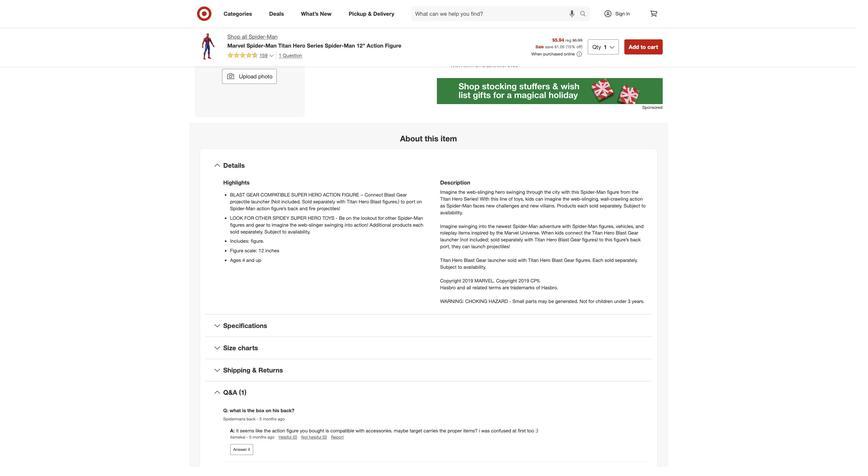 Task type: locate. For each thing, give the bounding box(es) containing it.
back inside blast gear compatible super hero action figure – connect blast gear projectile launcher (not included. sold separately with titan hero blast figures.) to port on spider-man action figure's back and fire projectiles!
[[288, 205, 298, 211]]

marvel down newest
[[505, 230, 519, 236]]

on
[[560, 10, 567, 17], [476, 62, 481, 68], [417, 199, 422, 204], [346, 215, 352, 221], [266, 407, 272, 413]]

not
[[580, 298, 588, 304], [302, 435, 308, 440]]

highlights
[[223, 179, 250, 186]]

and down the 'toys,'
[[521, 203, 529, 208]]

1 horizontal spatial 5
[[260, 416, 262, 422]]

man up 159
[[266, 42, 277, 49]]

it inside answer it button
[[248, 447, 250, 452]]

toys
[[323, 215, 335, 221]]

2 spend from the left
[[505, 10, 522, 17]]

with inside imagine the web-slinging hero swinging through the city with this spider-man figure from the titan hero series! with this line of toys, kids can imagine the web-slinging, wall-crawling action as spider-man faces new challenges and new villains. products each sold separately. subject to availability.
[[562, 189, 571, 195]]

0 horizontal spatial is
[[242, 407, 246, 413]]

included;
[[470, 237, 490, 243]]

line
[[500, 196, 508, 202]]

1 horizontal spatial figure's
[[614, 237, 630, 243]]

1 right qty
[[604, 43, 607, 50]]

0 horizontal spatial availability.
[[288, 229, 311, 234]]

carries
[[424, 428, 439, 434]]

1 imagine from the top
[[441, 189, 458, 195]]

2 vertical spatial action
[[272, 428, 285, 434]]

0 horizontal spatial launcher
[[251, 199, 270, 204]]

figures.
[[576, 257, 592, 263]]

2 vertical spatial all
[[467, 285, 472, 291]]

with
[[562, 189, 571, 195], [337, 199, 346, 204], [563, 223, 572, 229], [525, 237, 534, 243], [518, 257, 527, 263], [356, 428, 365, 434]]

1 horizontal spatial imagine
[[545, 196, 562, 202]]

when inside imagine swinging into the newest spider-man adventure with spider-man figures, vehicles, and roleplay items inspired by the marvel universe. when kids connect the titan hero blast gear launcher (not included; sold separately with titan hero blast gear figures) to this figure's back port, they can launch projectiles!
[[542, 230, 554, 236]]

sold down by
[[491, 237, 500, 243]]

items
[[459, 230, 471, 236]]

0 vertical spatial back
[[288, 205, 298, 211]]

super
[[292, 192, 307, 197], [291, 215, 307, 221]]

2 vertical spatial web-
[[298, 222, 309, 228]]

0 vertical spatial imagine
[[441, 189, 458, 195]]

spend up store on the top
[[451, 10, 468, 17]]

it for answer
[[248, 447, 250, 452]]

kids inside imagine the web-slinging hero swinging through the city with this spider-man figure from the titan hero series! with this line of toys, kids can imagine the web-slinging, wall-crawling action as spider-man faces new challenges and new villains. products each sold separately. subject to availability.
[[526, 196, 535, 202]]

1 horizontal spatial ago
[[278, 416, 285, 422]]

copyright up hasbro
[[441, 278, 462, 284]]

photo
[[259, 73, 273, 80]]

0 horizontal spatial web-
[[298, 222, 309, 228]]

details inside spend $50 save $10, spend $100 save $25 on select toys in-store or online ∙ details
[[493, 18, 507, 24]]

size charts button
[[206, 337, 652, 359]]

(1)
[[239, 388, 247, 396]]

1 horizontal spatial launcher
[[441, 237, 459, 243]]

0 horizontal spatial all
[[242, 33, 247, 40]]

store
[[457, 18, 468, 24]]

titan down the universe.
[[535, 237, 546, 243]]

(
[[566, 44, 567, 49]]

0 horizontal spatial (0)
[[293, 435, 297, 440]]

1 down product?
[[279, 52, 282, 58]]

0 vertical spatial availability.
[[441, 209, 463, 215]]

2019 up trademarks
[[519, 278, 530, 284]]

& inside dropdown button
[[252, 366, 257, 374]]

figure up crawling
[[608, 189, 620, 195]]

separately.
[[600, 203, 623, 208], [241, 229, 263, 234], [616, 257, 638, 263]]

size charts
[[223, 344, 258, 352]]

included.
[[282, 199, 301, 204]]

swinging
[[507, 189, 526, 195], [325, 222, 344, 228], [459, 223, 478, 229]]

1 vertical spatial action
[[257, 205, 270, 211]]

on inside blast gear compatible super hero action figure – connect blast gear projectile launcher (not included. sold separately with titan hero blast figures.) to port on spider-man action figure's back and fire projectiles!
[[417, 199, 422, 204]]

0 vertical spatial imagine
[[545, 196, 562, 202]]

0 horizontal spatial $100
[[508, 62, 519, 68]]

hero inside imagine the web-slinging hero swinging through the city with this spider-man figure from the titan hero series! with this line of toys, kids can imagine the web-slinging, wall-crawling action as spider-man faces new challenges and new villains. products each sold separately. subject to availability.
[[453, 196, 463, 202]]

in
[[627, 11, 631, 16]]

2 horizontal spatial launcher
[[488, 257, 507, 263]]

0 horizontal spatial figure's
[[271, 205, 287, 211]]

$100 inside spend $50 save $10, spend $100 save $25 on select toys in-store or online ∙ details
[[523, 10, 535, 17]]

purchased
[[544, 52, 563, 57]]

marvel
[[228, 42, 245, 49], [505, 230, 519, 236]]

snap
[[213, 51, 228, 59]]

0 vertical spatial ago
[[278, 416, 285, 422]]

(not
[[271, 199, 280, 204]]

for left children
[[589, 298, 595, 304]]

0 vertical spatial 5
[[260, 416, 262, 422]]

figure's down 'vehicles,'
[[614, 237, 630, 243]]

- left small
[[510, 298, 512, 304]]

details up highlights
[[223, 161, 245, 169]]

0 horizontal spatial each
[[413, 222, 424, 228]]

0 horizontal spatial figure
[[230, 248, 244, 254]]

2 horizontal spatial availability.
[[464, 264, 487, 270]]

to inside imagine swinging into the newest spider-man adventure with spider-man figures, vehicles, and roleplay items inspired by the marvel universe. when kids connect the titan hero blast gear launcher (not included; sold separately with titan hero blast gear figures) to this figure's back port, they can launch projectiles!
[[600, 237, 604, 243]]

shipping
[[223, 366, 251, 374]]

all inside shop all spider-man marvel spider-man titan hero series spider-man 12" action figure
[[242, 33, 247, 40]]

2 2019 from the left
[[519, 278, 530, 284]]

0 vertical spatial figure's
[[271, 205, 287, 211]]

projectiles! inside blast gear compatible super hero action figure – connect blast gear projectile launcher (not included. sold separately with titan hero blast figures.) to port on spider-man action figure's back and fire projectiles!
[[317, 205, 341, 211]]

separately
[[313, 199, 336, 204], [501, 237, 524, 243]]

1 horizontal spatial of
[[537, 285, 541, 291]]

hero inside shop all spider-man marvel spider-man titan hero series spider-man 12" action figure
[[293, 42, 306, 49]]

0 horizontal spatial figure
[[287, 428, 299, 434]]

up
[[256, 257, 261, 263]]

spider- up slinging,
[[581, 189, 597, 195]]

$6.99
[[573, 38, 583, 43]]

wall-
[[601, 196, 611, 202]]

$25
[[550, 10, 559, 17]]

separately inside imagine swinging into the newest spider-man adventure with spider-man figures, vehicles, and roleplay items inspired by the marvel universe. when kids connect the titan hero blast gear launcher (not included; sold separately with titan hero blast gear figures) to this figure's back port, they can launch projectiles!
[[501, 237, 524, 243]]

titan
[[279, 42, 292, 49], [441, 196, 451, 202], [347, 199, 358, 204], [593, 230, 603, 236], [535, 237, 546, 243], [441, 257, 451, 263], [529, 257, 539, 263]]

details inside dropdown button
[[223, 161, 245, 169]]

save inside $5.94 reg $6.99 sale save $ 1.05 ( 15 % off )
[[546, 44, 554, 49]]

all down product?
[[257, 51, 264, 59]]

on right port
[[417, 199, 422, 204]]

separately. right each on the bottom of page
[[616, 257, 638, 263]]

1 horizontal spatial separately
[[501, 237, 524, 243]]

blast down launch
[[464, 257, 475, 263]]

delivery
[[374, 10, 395, 17]]

all left related
[[467, 285, 472, 291]]

into down be
[[345, 222, 353, 228]]

series!
[[464, 196, 479, 202]]

0 vertical spatial marvel
[[228, 42, 245, 49]]

2 imagine from the top
[[441, 223, 458, 229]]

shop all spider-man marvel spider-man titan hero series spider-man 12" action figure
[[228, 33, 402, 49]]

projectiles!
[[317, 205, 341, 211], [487, 244, 511, 249]]

imagine down description on the top right of page
[[441, 189, 458, 195]]

1 vertical spatial details
[[223, 161, 245, 169]]

imagine inside imagine the web-slinging hero swinging through the city with this spider-man figure from the titan hero series! with this line of toys, kids can imagine the web-slinging, wall-crawling action as spider-man faces new challenges and new villains. products each sold separately. subject to availability.
[[545, 196, 562, 202]]

- inside look for other spidey super hero toys - be on the lookout for other spider-man figures and gear to imagine the web-slinger swinging into action! additional products each sold separately. subject to availability.
[[336, 215, 338, 221]]

0 vertical spatial months
[[263, 416, 277, 422]]

subject inside titan hero blast gear launcher sold with titan hero blast gear figures. each sold separately. subject to availability.
[[441, 264, 457, 270]]

launcher up marvel.
[[488, 257, 507, 263]]

titan down port,
[[441, 257, 451, 263]]

into
[[345, 222, 353, 228], [479, 223, 487, 229]]

can down (not
[[463, 244, 470, 249]]

1 vertical spatial &
[[252, 366, 257, 374]]

with up trademarks
[[518, 257, 527, 263]]

availability. inside look for other spidey super hero toys - be on the lookout for other spider-man figures and gear to imagine the web-slinger swinging into action! additional products each sold separately. subject to availability.
[[288, 229, 311, 234]]

launcher down the 'gear'
[[251, 199, 270, 204]]

man left 12" on the left of page
[[344, 42, 355, 49]]

$100 right over
[[508, 62, 519, 68]]

new left villains. on the top right of page
[[531, 203, 539, 208]]

choking
[[466, 298, 488, 304]]

$
[[555, 44, 557, 49]]

availability. down as
[[441, 209, 463, 215]]

to inside button
[[641, 43, 647, 50]]

man inside look for other spidey super hero toys - be on the lookout for other spider-man figures and gear to imagine the web-slinger swinging into action! additional products each sold separately. subject to availability.
[[414, 215, 423, 221]]

figure's down (not in the top left of the page
[[271, 205, 287, 211]]

on left his
[[266, 407, 272, 413]]

with left affirm
[[451, 62, 460, 68]]

0 vertical spatial of
[[509, 196, 513, 202]]

figure's inside blast gear compatible super hero action figure – connect blast gear projectile launcher (not included. sold separately with titan hero blast figures.) to port on spider-man action figure's back and fire projectiles!
[[271, 205, 287, 211]]

0 horizontal spatial for
[[247, 51, 255, 59]]

ago down his
[[278, 416, 285, 422]]

on right affirm
[[476, 62, 481, 68]]

0 vertical spatial details
[[493, 18, 507, 24]]

1 horizontal spatial all
[[257, 51, 264, 59]]

0 horizontal spatial marvel
[[228, 42, 245, 49]]

when purchased online
[[532, 52, 576, 57]]

0 horizontal spatial 2019
[[463, 278, 474, 284]]

separately. down wall-
[[600, 203, 623, 208]]

2 vertical spatial subject
[[441, 264, 457, 270]]

imagine for imagine the web-slinging hero swinging through the city with this spider-man figure from the titan hero series! with this line of toys, kids can imagine the web-slinging, wall-crawling action as spider-man faces new challenges and new villains. products each sold separately. subject to availability.
[[441, 189, 458, 195]]

0 horizontal spatial projectiles!
[[317, 205, 341, 211]]

new right faces on the top right of page
[[487, 203, 495, 208]]

of down 'cpii.'
[[537, 285, 541, 291]]

figure
[[385, 42, 402, 49], [230, 248, 244, 254]]

all inside already have this product? snap a pic for all to see!
[[257, 51, 264, 59]]

0 horizontal spatial 5
[[249, 435, 252, 440]]

1 horizontal spatial details
[[493, 18, 507, 24]]

0 vertical spatial separately.
[[600, 203, 623, 208]]

months down 'like'
[[253, 435, 267, 440]]

gear
[[247, 192, 260, 197]]

what's new link
[[295, 6, 341, 21]]

imagine up roleplay
[[441, 223, 458, 229]]

0 vertical spatial $100
[[523, 10, 535, 17]]

figures)
[[583, 237, 599, 243]]

1 horizontal spatial (0)
[[323, 435, 327, 440]]

products
[[557, 203, 577, 208]]

the up by
[[488, 223, 495, 229]]

into inside look for other spidey super hero toys - be on the lookout for other spider-man figures and gear to imagine the web-slinger swinging into action! additional products each sold separately. subject to availability.
[[345, 222, 353, 228]]

imagine inside look for other spidey super hero toys - be on the lookout for other spider-man figures and gear to imagine the web-slinger swinging into action! additional products each sold separately. subject to availability.
[[272, 222, 289, 228]]

trademarks
[[511, 285, 535, 291]]

newest
[[497, 223, 512, 229]]

1 vertical spatial 1
[[279, 52, 282, 58]]

hero left series!
[[453, 196, 463, 202]]

blast down 'vehicles,'
[[616, 230, 627, 236]]

1 horizontal spatial &
[[368, 10, 372, 17]]

helpful  (0) button
[[279, 434, 297, 440]]

1 vertical spatial for
[[379, 215, 384, 221]]

blast
[[230, 192, 245, 197]]

imagine down city at the top right of the page
[[545, 196, 562, 202]]

4
[[243, 257, 245, 263]]

subject
[[624, 203, 641, 208], [265, 229, 281, 234], [441, 264, 457, 270]]

marvel down shop
[[228, 42, 245, 49]]

helpful
[[309, 435, 322, 440]]

)
[[582, 44, 583, 49]]

0 vertical spatial action
[[630, 196, 643, 202]]

- down seems
[[247, 435, 248, 440]]

titan inside shop all spider-man marvel spider-man titan hero series spider-man 12" action figure
[[279, 42, 292, 49]]

1 horizontal spatial swinging
[[459, 223, 478, 229]]

0 vertical spatial projectiles!
[[317, 205, 341, 211]]

and inside imagine swinging into the newest spider-man adventure with spider-man figures, vehicles, and roleplay items inspired by the marvel universe. when kids connect the titan hero blast gear launcher (not included; sold separately with titan hero blast gear figures) to this figure's back port, they can launch projectiles!
[[636, 223, 644, 229]]

0 horizontal spatial back
[[247, 416, 256, 422]]

0 vertical spatial all
[[242, 33, 247, 40]]

back down included.
[[288, 205, 298, 211]]

action up the other
[[257, 205, 270, 211]]

1 horizontal spatial with
[[480, 196, 490, 202]]

1 horizontal spatial back
[[288, 205, 298, 211]]

- inside q: what is the box on his back? spidermans back - 5 months ago
[[257, 416, 259, 422]]

0 horizontal spatial &
[[252, 366, 257, 374]]

months inside q: what is the box on his back? spidermans back - 5 months ago
[[263, 416, 277, 422]]

q: what is the box on his back? spidermans back - 5 months ago
[[223, 407, 295, 422]]

imagine inside imagine the web-slinging hero swinging through the city with this spider-man figure from the titan hero series! with this line of toys, kids can imagine the web-slinging, wall-crawling action as spider-man faces new challenges and new villains. products each sold separately. subject to availability.
[[441, 189, 458, 195]]

helpful
[[279, 435, 292, 440]]

swinging inside imagine swinging into the newest spider-man adventure with spider-man figures, vehicles, and roleplay items inspired by the marvel universe. when kids connect the titan hero blast gear launcher (not included; sold separately with titan hero blast gear figures) to this figure's back port, they can launch projectiles!
[[459, 223, 478, 229]]

spider- up already have this product? snap a pic for all to see!
[[249, 33, 267, 40]]

1 copyright from the left
[[441, 278, 462, 284]]

this inside imagine swinging into the newest spider-man adventure with spider-man figures, vehicles, and roleplay items inspired by the marvel universe. when kids connect the titan hero blast gear launcher (not included; sold separately with titan hero blast gear figures) to this figure's back port, they can launch projectiles!
[[605, 237, 613, 243]]

2 copyright from the left
[[497, 278, 518, 284]]

imagine inside imagine swinging into the newest spider-man adventure with spider-man figures, vehicles, and roleplay items inspired by the marvel universe. when kids connect the titan hero blast gear launcher (not included; sold separately with titan hero blast gear figures) to this figure's back port, they can launch projectiles!
[[441, 223, 458, 229]]

1 horizontal spatial $100
[[523, 10, 535, 17]]

web- down fire
[[298, 222, 309, 228]]

separately. inside imagine the web-slinging hero swinging through the city with this spider-man figure from the titan hero series! with this line of toys, kids can imagine the web-slinging, wall-crawling action as spider-man faces new challenges and new villains. products each sold separately. subject to availability.
[[600, 203, 623, 208]]

0 horizontal spatial into
[[345, 222, 353, 228]]

related
[[473, 285, 488, 291]]

1 horizontal spatial subject
[[441, 264, 457, 270]]

is right bought
[[326, 428, 329, 434]]

0 horizontal spatial subject
[[265, 229, 281, 234]]

save left $
[[546, 44, 554, 49]]

and down for
[[246, 222, 254, 228]]

titan up see!
[[279, 42, 292, 49]]

availability. inside imagine the web-slinging hero swinging through the city with this spider-man figure from the titan hero series! with this line of toys, kids can imagine the web-slinging, wall-crawling action as spider-man faces new challenges and new villains. products each sold separately. subject to availability.
[[441, 209, 463, 215]]

& right pickup
[[368, 10, 372, 17]]

slinger
[[309, 222, 323, 228]]

0 horizontal spatial not
[[302, 435, 308, 440]]

this left item
[[425, 134, 439, 143]]

compatible
[[261, 192, 290, 197]]

0 vertical spatial subject
[[624, 203, 641, 208]]

on inside spend $50 save $10, spend $100 save $25 on select toys in-store or online ∙ details
[[560, 10, 567, 17]]

swinging up the items
[[459, 223, 478, 229]]

each inside look for other spidey super hero toys - be on the lookout for other spider-man figures and gear to imagine the web-slinger swinging into action! additional products each sold separately. subject to availability.
[[413, 222, 424, 228]]

be
[[339, 215, 345, 221]]

0 horizontal spatial of
[[509, 196, 513, 202]]

separately down newest
[[501, 237, 524, 243]]

1 vertical spatial kids
[[556, 230, 564, 236]]

with inside titan hero blast gear launcher sold with titan hero blast gear figures. each sold separately. subject to availability.
[[518, 257, 527, 263]]

blast left figures.
[[552, 257, 563, 263]]

first
[[518, 428, 526, 434]]

cpii.
[[531, 278, 541, 284]]

0 vertical spatial &
[[368, 10, 372, 17]]

1 vertical spatial each
[[413, 222, 424, 228]]

1 vertical spatial can
[[463, 244, 470, 249]]

series
[[307, 42, 324, 49]]

proper
[[448, 428, 462, 434]]

& for shipping
[[252, 366, 257, 374]]

1 horizontal spatial is
[[326, 428, 329, 434]]

helpful  (0)
[[279, 435, 297, 440]]

back?
[[281, 407, 295, 413]]

blast down "connect"
[[559, 237, 570, 243]]

1.05
[[557, 44, 565, 49]]

$100 for over
[[508, 62, 519, 68]]

separately down action
[[313, 199, 336, 204]]

figure's inside imagine swinging into the newest spider-man adventure with spider-man figures, vehicles, and roleplay items inspired by the marvel universe. when kids connect the titan hero blast gear launcher (not included; sold separately with titan hero blast gear figures) to this figure's back port, they can launch projectiles!
[[614, 237, 630, 243]]

itsmekai
[[230, 435, 246, 440]]

back down 'vehicles,'
[[631, 237, 641, 243]]

faces
[[474, 203, 485, 208]]

hero up slinger
[[308, 215, 321, 221]]

question
[[283, 52, 302, 58]]

0 vertical spatial figure
[[385, 42, 402, 49]]

1 horizontal spatial new
[[531, 203, 539, 208]]

imagine swinging into the newest spider-man adventure with spider-man figures, vehicles, and roleplay items inspired by the marvel universe. when kids connect the titan hero blast gear launcher (not included; sold separately with titan hero blast gear figures) to this figure's back port, they can launch projectiles!
[[441, 223, 644, 249]]

back up seems
[[247, 416, 256, 422]]

spider- up the universe.
[[513, 223, 529, 229]]

1 horizontal spatial marvel
[[505, 230, 519, 236]]

and inside look for other spidey super hero toys - be on the lookout for other spider-man figures and gear to imagine the web-slinger swinging into action! additional products each sold separately. subject to availability.
[[246, 222, 254, 228]]

all inside copyright 2019 marvel. copyright 2019 cpii. hasbro and all related terms are trademarks of hasbro.
[[467, 285, 472, 291]]

spider- inside look for other spidey super hero toys - be on the lookout for other spider-man figures and gear to imagine the web-slinger swinging into action! additional products each sold separately. subject to availability.
[[398, 215, 414, 221]]

swinging inside look for other spidey super hero toys - be on the lookout for other spider-man figures and gear to imagine the web-slinger swinging into action! additional products each sold separately. subject to availability.
[[325, 222, 344, 228]]

0 horizontal spatial kids
[[526, 196, 535, 202]]

0 horizontal spatial spend
[[451, 10, 468, 17]]

to inside imagine the web-slinging hero swinging through the city with this spider-man figure from the titan hero series! with this line of toys, kids can imagine the web-slinging, wall-crawling action as spider-man faces new challenges and new villains. products each sold separately. subject to availability.
[[642, 203, 646, 208]]

the left proper
[[440, 428, 447, 434]]

toys,
[[515, 196, 525, 202]]

not down you
[[302, 435, 308, 440]]

spider- down projectile
[[230, 205, 246, 211]]

5 down box
[[260, 416, 262, 422]]

1 horizontal spatial kids
[[556, 230, 564, 236]]

0 vertical spatial can
[[536, 196, 544, 202]]

man inside blast gear compatible super hero action figure – connect blast gear projectile launcher (not included. sold separately with titan hero blast figures.) to port on spider-man action figure's back and fire projectiles!
[[246, 205, 256, 211]]

imagine
[[441, 189, 458, 195], [441, 223, 458, 229]]

subject down crawling
[[624, 203, 641, 208]]

2 horizontal spatial back
[[631, 237, 641, 243]]

when down sale
[[532, 52, 543, 57]]

not right generated.
[[580, 298, 588, 304]]

can inside imagine swinging into the newest spider-man adventure with spider-man figures, vehicles, and roleplay items inspired by the marvel universe. when kids connect the titan hero blast gear launcher (not included; sold separately with titan hero blast gear figures) to this figure's back port, they can launch projectiles!
[[463, 244, 470, 249]]

gear
[[397, 192, 407, 197], [629, 230, 639, 236], [571, 237, 581, 243], [476, 257, 487, 263], [565, 257, 575, 263]]

1 vertical spatial super
[[291, 215, 307, 221]]

1 horizontal spatial projectiles!
[[487, 244, 511, 249]]

sold inside imagine the web-slinging hero swinging through the city with this spider-man figure from the titan hero series! with this line of toys, kids can imagine the web-slinging, wall-crawling action as spider-man faces new challenges and new villains. products each sold separately. subject to availability.
[[590, 203, 599, 208]]

to inside titan hero blast gear launcher sold with titan hero blast gear figures. each sold separately. subject to availability.
[[458, 264, 463, 270]]

1 vertical spatial separately.
[[241, 229, 263, 234]]

1 vertical spatial $100
[[508, 62, 519, 68]]

copyright up are
[[497, 278, 518, 284]]

availability.
[[441, 209, 463, 215], [288, 229, 311, 234], [464, 264, 487, 270]]

1 vertical spatial imagine
[[272, 222, 289, 228]]

projectiles! down by
[[487, 244, 511, 249]]

0 vertical spatial each
[[578, 203, 589, 208]]

this inside already have this product? snap a pic for all to see!
[[250, 40, 261, 48]]

like
[[256, 428, 263, 434]]

titan inside blast gear compatible super hero action figure – connect blast gear projectile launcher (not included. sold separately with titan hero blast figures.) to port on spider-man action figure's back and fire projectiles!
[[347, 199, 358, 204]]

titan hero blast gear launcher sold with titan hero blast gear figures. each sold separately. subject to availability.
[[441, 257, 638, 270]]

the up action!
[[353, 215, 360, 221]]

5 down seems
[[249, 435, 252, 440]]

with inside imagine the web-slinging hero swinging through the city with this spider-man figure from the titan hero series! with this line of toys, kids can imagine the web-slinging, wall-crawling action as spider-man faces new challenges and new villains. products each sold separately. subject to availability.
[[480, 196, 490, 202]]

0 vertical spatial kids
[[526, 196, 535, 202]]

when down adventure
[[542, 230, 554, 236]]

image of marvel spider-man titan hero series spider-man 12" action figure image
[[195, 33, 222, 60]]

sold inside look for other spidey super hero toys - be on the lookout for other spider-man figures and gear to imagine the web-slinger swinging into action! additional products each sold separately. subject to availability.
[[230, 229, 239, 234]]

imagine
[[545, 196, 562, 202], [272, 222, 289, 228]]

action up helpful
[[272, 428, 285, 434]]

ago left helpful
[[268, 435, 275, 440]]

specifications button
[[206, 315, 652, 337]]

each down slinging,
[[578, 203, 589, 208]]

this up "159" link at top left
[[250, 40, 261, 48]]

sign
[[616, 11, 626, 16]]

1 vertical spatial separately
[[501, 237, 524, 243]]

1 vertical spatial launcher
[[441, 237, 459, 243]]

1 horizontal spatial 1
[[604, 43, 607, 50]]

1 vertical spatial figure
[[287, 428, 299, 434]]

action!
[[354, 222, 369, 228]]

marvel inside imagine swinging into the newest spider-man adventure with spider-man figures, vehicles, and roleplay items inspired by the marvel universe. when kids connect the titan hero blast gear launcher (not included; sold separately with titan hero blast gear figures) to this figure's back port, they can launch projectiles!
[[505, 230, 519, 236]]

into up inspired
[[479, 223, 487, 229]]

0 horizontal spatial copyright
[[441, 278, 462, 284]]

0 vertical spatial it
[[236, 428, 239, 434]]

1 vertical spatial marvel
[[505, 230, 519, 236]]

2 vertical spatial separately.
[[616, 257, 638, 263]]

for inside already have this product? snap a pic for all to see!
[[247, 51, 255, 59]]

generated.
[[556, 298, 579, 304]]

availability. down slinger
[[288, 229, 311, 234]]

2 horizontal spatial for
[[589, 298, 595, 304]]

1 horizontal spatial copyright
[[497, 278, 518, 284]]



Task type: vqa. For each thing, say whether or not it's contained in the screenshot.
more
no



Task type: describe. For each thing, give the bounding box(es) containing it.
spend $50 save $10, spend $100 save $25 on select toys link
[[451, 10, 596, 17]]

the left city at the top right of the page
[[545, 189, 552, 195]]

1 2019 from the left
[[463, 278, 474, 284]]

subject inside imagine the web-slinging hero swinging through the city with this spider-man figure from the titan hero series! with this line of toys, kids can imagine the web-slinging, wall-crawling action as spider-man faces new challenges and new villains. products each sold separately. subject to availability.
[[624, 203, 641, 208]]

gear down 'vehicles,'
[[629, 230, 639, 236]]

other
[[256, 215, 272, 221]]

super inside blast gear compatible super hero action figure – connect blast gear projectile launcher (not included. sold separately with titan hero blast figures.) to port on spider-man action figure's back and fire projectiles!
[[292, 192, 307, 197]]

to inside already have this product? snap a pic for all to see!
[[266, 51, 272, 59]]

affirm
[[462, 62, 474, 68]]

the up figures)
[[585, 230, 591, 236]]

separately. inside look for other spidey super hero toys - be on the lookout for other spider-man figures and gear to imagine the web-slinger swinging into action! additional products each sold separately. subject to availability.
[[241, 229, 263, 234]]

$50
[[469, 10, 478, 17]]

off
[[577, 44, 582, 49]]

with right compatible
[[356, 428, 365, 434]]

deals link
[[264, 6, 293, 21]]

lookout
[[361, 215, 377, 221]]

hero down 'they'
[[453, 257, 463, 263]]

hasbro.
[[542, 285, 559, 291]]

his
[[273, 407, 280, 413]]

and right the 4
[[247, 257, 255, 263]]

marvel inside shop all spider-man marvel spider-man titan hero series spider-man 12" action figure
[[228, 42, 245, 49]]

%
[[572, 44, 576, 49]]

products
[[393, 222, 412, 228]]

sold right each on the bottom of page
[[605, 257, 614, 263]]

man down series!
[[463, 203, 472, 208]]

on inside look for other spidey super hero toys - be on the lookout for other spider-man figures and gear to imagine the web-slinger swinging into action! additional products each sold separately. subject to availability.
[[346, 215, 352, 221]]

shipping & returns
[[223, 366, 283, 374]]

search
[[577, 11, 594, 18]]

hero down adventure
[[547, 237, 557, 243]]

sale
[[536, 44, 544, 49]]

and inside copyright 2019 marvel. copyright 2019 cpii. hasbro and all related terms are trademarks of hasbro.
[[458, 285, 466, 291]]

the right by
[[497, 230, 504, 236]]

0 vertical spatial when
[[532, 52, 543, 57]]

details button
[[206, 154, 652, 176]]

hero inside look for other spidey super hero toys - be on the lookout for other spider-man figures and gear to imagine the web-slinger swinging into action! additional products each sold separately. subject to availability.
[[308, 215, 321, 221]]

web- inside look for other spidey super hero toys - be on the lookout for other spider-man figures and gear to imagine the web-slinger swinging into action! additional products each sold separately. subject to availability.
[[298, 222, 309, 228]]

action
[[367, 42, 384, 49]]

hero up 'cpii.'
[[541, 257, 551, 263]]

the down description on the top right of page
[[459, 189, 466, 195]]

into inside imagine swinging into the newest spider-man adventure with spider-man figures, vehicles, and roleplay items inspired by the marvel universe. when kids connect the titan hero blast gear launcher (not included; sold separately with titan hero blast gear figures) to this figure's back port, they can launch projectiles!
[[479, 223, 487, 229]]

charts
[[238, 344, 258, 352]]

hero inside blast gear compatible super hero action figure – connect blast gear projectile launcher (not included. sold separately with titan hero blast figures.) to port on spider-man action figure's back and fire projectiles!
[[309, 192, 322, 197]]

children
[[596, 298, 613, 304]]

and inside blast gear compatible super hero action figure – connect blast gear projectile launcher (not included. sold separately with titan hero blast figures.) to port on spider-man action figure's back and fire projectiles!
[[300, 205, 308, 211]]

of inside imagine the web-slinging hero swinging through the city with this spider-man figure from the titan hero series! with this line of toys, kids can imagine the web-slinging, wall-crawling action as spider-man faces new challenges and new villains. products each sold separately. subject to availability.
[[509, 196, 513, 202]]

bought
[[309, 428, 325, 434]]

each inside imagine the web-slinging hero swinging through the city with this spider-man figure from the titan hero series! with this line of toys, kids can imagine the web-slinging, wall-crawling action as spider-man faces new challenges and new villains. products each sold separately. subject to availability.
[[578, 203, 589, 208]]

action inside blast gear compatible super hero action figure – connect blast gear projectile launcher (not included. sold separately with titan hero blast figures.) to port on spider-man action figure's back and fire projectiles!
[[257, 205, 270, 211]]

figure inside shop all spider-man marvel spider-man titan hero series spider-man 12" action figure
[[385, 42, 402, 49]]

the right "from"
[[632, 189, 639, 195]]

action inside imagine the web-slinging hero swinging through the city with this spider-man figure from the titan hero series! with this line of toys, kids can imagine the web-slinging, wall-crawling action as spider-man faces new challenges and new villains. products each sold separately. subject to availability.
[[630, 196, 643, 202]]

other
[[386, 215, 397, 221]]

0 vertical spatial with
[[451, 62, 460, 68]]

titan inside imagine the web-slinging hero swinging through the city with this spider-man figure from the titan hero series! with this line of toys, kids can imagine the web-slinging, wall-crawling action as spider-man faces new challenges and new villains. products each sold separately. subject to availability.
[[441, 196, 451, 202]]

$5.94
[[553, 37, 565, 43]]

scale:
[[245, 248, 258, 254]]

spend $50 save $10, spend $100 save $25 on select toys in-store or online ∙ details
[[451, 10, 596, 24]]

15
[[567, 44, 572, 49]]

fire
[[309, 205, 316, 211]]

1 vertical spatial is
[[326, 428, 329, 434]]

ages
[[230, 257, 241, 263]]

sold inside imagine swinging into the newest spider-man adventure with spider-man figures, vehicles, and roleplay items inspired by the marvel universe. when kids connect the titan hero blast gear launcher (not included; sold separately with titan hero blast gear figures) to this figure's back port, they can launch projectiles!
[[491, 237, 500, 243]]

this up products
[[572, 189, 580, 195]]

returns
[[259, 366, 283, 374]]

qty 1
[[593, 43, 607, 50]]

2 (0) from the left
[[323, 435, 327, 440]]

(not
[[460, 237, 469, 243]]

blast down connect
[[371, 199, 382, 204]]

compatible
[[331, 428, 355, 434]]

the right 'like'
[[264, 428, 271, 434]]

back inside q: what is the box on his back? spidermans back - 5 months ago
[[247, 416, 256, 422]]

1 new from the left
[[487, 203, 495, 208]]

hero inside blast gear compatible super hero action figure – connect blast gear projectile launcher (not included. sold separately with titan hero blast figures.) to port on spider-man action figure's back and fire projectiles!
[[359, 199, 369, 204]]

back inside imagine swinging into the newest spider-man adventure with spider-man figures, vehicles, and roleplay items inspired by the marvel universe. when kids connect the titan hero blast gear launcher (not included; sold separately with titan hero blast gear figures) to this figure's back port, they can launch projectiles!
[[631, 237, 641, 243]]

categories link
[[218, 6, 261, 21]]

connect
[[365, 192, 383, 197]]

man left "figures,"
[[589, 223, 598, 229]]

swinging inside imagine the web-slinging hero swinging through the city with this spider-man figure from the titan hero series! with this line of toys, kids can imagine the web-slinging, wall-crawling action as spider-man faces new challenges and new villains. products each sold separately. subject to availability.
[[507, 189, 526, 195]]

$5.94 reg $6.99 sale save $ 1.05 ( 15 % off )
[[536, 37, 583, 49]]

add
[[629, 43, 640, 50]]

figure scale: 12 inches
[[230, 248, 280, 254]]

What can we help you find? suggestions appear below search field
[[412, 6, 582, 21]]

man up product?
[[267, 33, 278, 40]]

already
[[209, 40, 232, 48]]

of inside copyright 2019 marvel. copyright 2019 cpii. hasbro and all related terms are trademarks of hasbro.
[[537, 285, 541, 291]]

online
[[475, 18, 488, 24]]

the inside q: what is the box on his back? spidermans back - 5 months ago
[[248, 407, 255, 413]]

by
[[490, 230, 495, 236]]

man up wall-
[[597, 189, 606, 195]]

years.
[[633, 298, 645, 304]]

it for a:
[[236, 428, 239, 434]]

with inside blast gear compatible super hero action figure – connect blast gear projectile launcher (not included. sold separately with titan hero blast figures.) to port on spider-man action figure's back and fire projectiles!
[[337, 199, 346, 204]]

1 vertical spatial 5
[[249, 435, 252, 440]]

about
[[401, 134, 423, 143]]

what's new
[[301, 10, 332, 17]]

and inside imagine the web-slinging hero swinging through the city with this spider-man figure from the titan hero series! with this line of toys, kids can imagine the web-slinging, wall-crawling action as spider-man faces new challenges and new villains. products each sold separately. subject to availability.
[[521, 203, 529, 208]]

1 vertical spatial ago
[[268, 435, 275, 440]]

titan up 'cpii.'
[[529, 257, 539, 263]]

the left slinger
[[290, 222, 297, 228]]

was
[[482, 428, 490, 434]]

∙
[[490, 18, 491, 24]]

in-
[[451, 18, 457, 24]]

1 horizontal spatial action
[[272, 428, 285, 434]]

spider- up "159" link at top left
[[247, 42, 266, 49]]

or
[[469, 18, 473, 24]]

items?
[[464, 428, 478, 434]]

super inside look for other spidey super hero toys - be on the lookout for other spider-man figures and gear to imagine the web-slinger swinging into action! additional products each sold separately. subject to availability.
[[291, 215, 307, 221]]

is inside q: what is the box on his back? spidermans back - 5 months ago
[[242, 407, 246, 413]]

slinging,
[[582, 196, 600, 202]]

imagine for imagine swinging into the newest spider-man adventure with spider-man figures, vehicles, and roleplay items inspired by the marvel universe. when kids connect the titan hero blast gear launcher (not included; sold separately with titan hero blast gear figures) to this figure's back port, they can launch projectiles!
[[441, 223, 458, 229]]

copyright 2019 marvel. copyright 2019 cpii. hasbro and all related terms are trademarks of hasbro.
[[441, 278, 559, 291]]

to inside blast gear compatible super hero action figure – connect blast gear projectile launcher (not included. sold separately with titan hero blast figures.) to port on spider-man action figure's back and fire projectiles!
[[401, 199, 405, 204]]

gear down launch
[[476, 257, 487, 263]]

man up the universe.
[[529, 223, 539, 229]]

gear down "connect"
[[571, 237, 581, 243]]

projectiles! inside imagine swinging into the newest spider-man adventure with spider-man figures, vehicles, and roleplay items inspired by the marvel universe. when kids connect the titan hero blast gear launcher (not included; sold separately with titan hero blast gear figures) to this figure's back port, they can launch projectiles!
[[487, 244, 511, 249]]

separately inside blast gear compatible super hero action figure – connect blast gear projectile launcher (not included. sold separately with titan hero blast figures.) to port on spider-man action figure's back and fire projectiles!
[[313, 199, 336, 204]]

kids inside imagine swinging into the newest spider-man adventure with spider-man figures, vehicles, and roleplay items inspired by the marvel universe. when kids connect the titan hero blast gear launcher (not included; sold separately with titan hero blast gear figures) to this figure's back port, they can launch projectiles!
[[556, 230, 564, 236]]

box
[[256, 407, 265, 413]]

are
[[503, 285, 510, 291]]

q:
[[223, 407, 229, 413]]

1 vertical spatial months
[[253, 435, 267, 440]]

$100 for spend
[[523, 10, 535, 17]]

projectile
[[230, 199, 250, 204]]

1 (0) from the left
[[293, 435, 297, 440]]

vehicles,
[[616, 223, 635, 229]]

blast up figures.)
[[385, 192, 396, 197]]

spider- up "connect"
[[573, 223, 589, 229]]

launcher inside imagine swinging into the newest spider-man adventure with spider-man figures, vehicles, and roleplay items inspired by the marvel universe. when kids connect the titan hero blast gear launcher (not included; sold separately with titan hero blast gear figures) to this figure's back port, they can launch projectiles!
[[441, 237, 459, 243]]

save up online
[[479, 10, 491, 17]]

spider- right series
[[325, 42, 344, 49]]

figure
[[342, 192, 359, 197]]

q&a (1) button
[[206, 381, 652, 403]]

action
[[323, 192, 341, 197]]

a: it seems like the action figure you bought is compatible with accessories. maybe target carries the proper items? i was confused at first too :)
[[230, 428, 539, 434]]

this down the hero
[[491, 196, 499, 202]]

save left '$25'
[[536, 10, 548, 17]]

hasbro
[[441, 285, 456, 291]]

not helpful  (0) button
[[302, 434, 327, 440]]

advertisement region
[[437, 78, 663, 104]]

q&a (1)
[[223, 388, 247, 396]]

figure inside imagine the web-slinging hero swinging through the city with this spider-man figure from the titan hero series! with this line of toys, kids can imagine the web-slinging, wall-crawling action as spider-man faces new challenges and new villains. products each sold separately. subject to availability.
[[608, 189, 620, 195]]

hero down "figures,"
[[605, 230, 615, 236]]

with down the universe.
[[525, 237, 534, 243]]

imagine the web-slinging hero swinging through the city with this spider-man figure from the titan hero series! with this line of toys, kids can imagine the web-slinging, wall-crawling action as spider-man faces new challenges and new villains. products each sold separately. subject to availability.
[[441, 189, 646, 215]]

qty
[[593, 43, 602, 50]]

launcher inside titan hero blast gear launcher sold with titan hero blast gear figures. each sold separately. subject to availability.
[[488, 257, 507, 263]]

ago inside q: what is the box on his back? spidermans back - 5 months ago
[[278, 416, 285, 422]]

seems
[[240, 428, 254, 434]]

online
[[565, 52, 576, 57]]

all for copyright
[[467, 285, 472, 291]]

already have this product? snap a pic for all to see!
[[209, 40, 291, 59]]

–
[[361, 192, 364, 197]]

universe.
[[521, 230, 541, 236]]

titan up figures)
[[593, 230, 603, 236]]

report button
[[331, 434, 344, 440]]

can inside imagine the web-slinging hero swinging through the city with this spider-man figure from the titan hero series! with this line of toys, kids can imagine the web-slinging, wall-crawling action as spider-man faces new challenges and new villains. products each sold separately. subject to availability.
[[536, 196, 544, 202]]

the up products
[[563, 196, 570, 202]]

separately. inside titan hero blast gear launcher sold with titan hero blast gear figures. each sold separately. subject to availability.
[[616, 257, 638, 263]]

figures.)
[[383, 199, 400, 204]]

spider- inside blast gear compatible super hero action figure – connect blast gear projectile launcher (not included. sold separately with titan hero blast figures.) to port on spider-man action figure's back and fire projectiles!
[[230, 205, 246, 211]]

availability. inside titan hero blast gear launcher sold with titan hero blast gear figures. each sold separately. subject to availability.
[[464, 264, 487, 270]]

what's
[[301, 10, 319, 17]]

includes: figure.
[[230, 238, 264, 244]]

gear inside blast gear compatible super hero action figure – connect blast gear projectile launcher (not included. sold separately with titan hero blast figures.) to port on spider-man action figure's back and fire projectiles!
[[397, 192, 407, 197]]

subject inside look for other spidey super hero toys - be on the lookout for other spider-man figures and gear to imagine the web-slinger swinging into action! additional products each sold separately. subject to availability.
[[265, 229, 281, 234]]

launcher inside blast gear compatible super hero action figure – connect blast gear projectile launcher (not included. sold separately with titan hero blast figures.) to port on spider-man action figure's back and fire projectiles!
[[251, 199, 270, 204]]

1 question link
[[276, 52, 302, 59]]

1 horizontal spatial not
[[580, 298, 588, 304]]

spider- right as
[[447, 203, 463, 208]]

gear left figures.
[[565, 257, 575, 263]]

a:
[[230, 428, 235, 434]]

upload photo
[[239, 73, 273, 80]]

pickup & delivery link
[[343, 6, 403, 21]]

figures
[[230, 222, 245, 228]]

1 horizontal spatial web-
[[467, 189, 478, 195]]

2 new from the left
[[531, 203, 539, 208]]

all for already
[[257, 51, 264, 59]]

search button
[[577, 6, 594, 23]]

not inside not helpful  (0) button
[[302, 435, 308, 440]]

additional
[[370, 222, 392, 228]]

be
[[549, 298, 555, 304]]

5 inside q: what is the box on his back? spidermans back - 5 months ago
[[260, 416, 262, 422]]

2 vertical spatial for
[[589, 298, 595, 304]]

1 spend from the left
[[451, 10, 468, 17]]

with up "connect"
[[563, 223, 572, 229]]

sold up copyright 2019 marvel. copyright 2019 cpii. hasbro and all related terms are trademarks of hasbro.
[[508, 257, 517, 263]]

over
[[498, 62, 507, 68]]

0 horizontal spatial 1
[[279, 52, 282, 58]]

report
[[331, 435, 344, 440]]

on inside q: what is the box on his back? spidermans back - 5 months ago
[[266, 407, 272, 413]]

1 vertical spatial web-
[[571, 196, 582, 202]]

& for pickup
[[368, 10, 372, 17]]

for inside look for other spidey super hero toys - be on the lookout for other spider-man figures and gear to imagine the web-slinger swinging into action! additional products each sold separately. subject to availability.
[[379, 215, 384, 221]]



